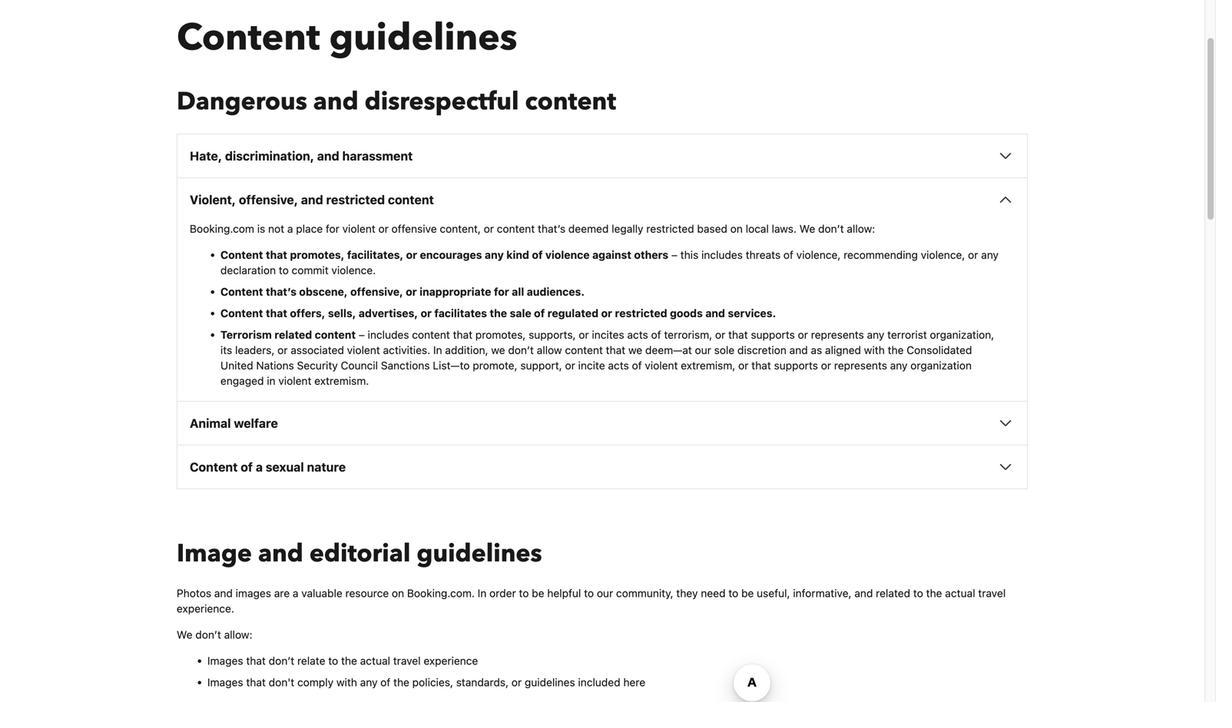 Task type: describe. For each thing, give the bounding box(es) containing it.
obscene,
[[299, 286, 348, 298]]

content for content that's obscene, offensive, or inappropriate for all audiences.
[[221, 286, 263, 298]]

– for this
[[672, 249, 678, 261]]

– for includes
[[359, 329, 365, 341]]

and up hate, discrimination, and harassment
[[313, 85, 359, 119]]

discrimination,
[[225, 149, 314, 163]]

content up kind
[[497, 223, 535, 235]]

don't
[[269, 677, 295, 689]]

deemed
[[569, 223, 609, 235]]

organization,
[[931, 329, 995, 341]]

restricted inside dropdown button
[[326, 193, 385, 207]]

declaration
[[221, 264, 276, 277]]

and right informative,
[[855, 587, 874, 600]]

as
[[811, 344, 823, 357]]

2 vertical spatial guidelines
[[525, 677, 576, 689]]

here
[[624, 677, 646, 689]]

others
[[635, 249, 669, 261]]

sells,
[[328, 307, 356, 320]]

0 horizontal spatial allow:
[[224, 629, 253, 642]]

threats
[[746, 249, 781, 261]]

useful,
[[757, 587, 791, 600]]

dangerous and disrespectful content
[[177, 85, 617, 119]]

violent down deem—at
[[645, 359, 678, 372]]

regulated
[[548, 307, 599, 320]]

booking.com.
[[407, 587, 475, 600]]

content up "incite"
[[565, 344, 603, 357]]

terrorism
[[221, 329, 272, 341]]

laws.
[[772, 223, 797, 235]]

1 vertical spatial guidelines
[[417, 537, 542, 571]]

commit
[[292, 264, 329, 277]]

terrorism related content
[[221, 329, 356, 341]]

0 vertical spatial promotes,
[[290, 249, 345, 261]]

content for content guidelines
[[177, 13, 320, 63]]

image and editorial guidelines
[[177, 537, 542, 571]]

that down the we don't allow:
[[246, 655, 266, 668]]

aligned
[[826, 344, 862, 357]]

2 vertical spatial restricted
[[615, 307, 668, 320]]

policies,
[[413, 677, 454, 689]]

violence.
[[332, 264, 376, 277]]

image
[[177, 537, 252, 571]]

content up activities.
[[412, 329, 450, 341]]

discretion
[[738, 344, 787, 357]]

standards,
[[456, 677, 509, 689]]

kind
[[507, 249, 530, 261]]

images that don't relate to the actual travel experience
[[208, 655, 478, 668]]

1 vertical spatial acts
[[608, 359, 629, 372]]

informative,
[[794, 587, 852, 600]]

this
[[681, 249, 699, 261]]

violent up council
[[347, 344, 380, 357]]

allow: inside the violent, offensive, and restricted content element
[[847, 223, 876, 235]]

nations
[[256, 359, 294, 372]]

services.
[[728, 307, 777, 320]]

1 vertical spatial restricted
[[647, 223, 695, 235]]

inappropriate
[[420, 286, 492, 298]]

0 vertical spatial guidelines
[[330, 13, 518, 63]]

in inside photos and images are a valuable resource on booking.com. in order to be helpful to our community, they need to be useful, informative, and related to the actual travel experience.
[[478, 587, 487, 600]]

allow
[[537, 344, 562, 357]]

nature
[[307, 460, 346, 475]]

don't down experience.
[[196, 629, 221, 642]]

dangerous
[[177, 85, 307, 119]]

and inside – includes content that promotes, supports, or incites acts of terrorism, or that supports or represents any terrorist organization, its leaders, or associated violent activities. in addition, we don't allow content that we deem—at our sole discretion and as aligned with the consolidated united nations security council sanctions list—to promote, support, or incite acts of violent extremism, or that supports or represents any organization engaged in violent extremism.
[[790, 344, 808, 357]]

council
[[341, 359, 378, 372]]

offers,
[[290, 307, 326, 320]]

violent,
[[190, 193, 236, 207]]

includes inside – this includes threats of violence, recommending violence, or any declaration to commit violence.
[[702, 249, 743, 261]]

comply
[[298, 677, 334, 689]]

experience
[[424, 655, 478, 668]]

2 be from the left
[[742, 587, 754, 600]]

against
[[593, 249, 632, 261]]

content of a sexual nature button
[[190, 458, 1016, 477]]

images for images that don't comply with any of the policies, standards, or guidelines included here
[[208, 677, 243, 689]]

images for images that don't relate to the actual travel experience
[[208, 655, 243, 668]]

of left policies,
[[381, 677, 391, 689]]

experience.
[[177, 603, 234, 615]]

– this includes threats of violence, recommending violence, or any declaration to commit violence.
[[221, 249, 999, 277]]

includes inside – includes content that promotes, supports, or incites acts of terrorism, or that supports or represents any terrorist organization, its leaders, or associated violent activities. in addition, we don't allow content that we deem—at our sole discretion and as aligned with the consolidated united nations security council sanctions list—to promote, support, or incite acts of violent extremism, or that supports or represents any organization engaged in violent extremism.
[[368, 329, 409, 341]]

of inside – this includes threats of violence, recommending violence, or any declaration to commit violence.
[[784, 249, 794, 261]]

helpful
[[548, 587, 581, 600]]

we inside the violent, offensive, and restricted content element
[[800, 223, 816, 235]]

0 horizontal spatial that's
[[266, 286, 297, 298]]

images
[[236, 587, 271, 600]]

– includes content that promotes, supports, or incites acts of terrorism, or that supports or represents any terrorist organization, its leaders, or associated violent activities. in addition, we don't allow content that we deem—at our sole discretion and as aligned with the consolidated united nations security council sanctions list—to promote, support, or incite acts of violent extremism, or that supports or represents any organization engaged in violent extremism.
[[221, 329, 995, 388]]

content of a sexual nature
[[190, 460, 346, 475]]

violent, offensive, and restricted content button
[[190, 191, 1016, 209]]

don't right laws.
[[819, 223, 845, 235]]

1 horizontal spatial offensive,
[[351, 286, 403, 298]]

recommending
[[844, 249, 919, 261]]

advertises,
[[359, 307, 418, 320]]

security
[[297, 359, 338, 372]]

of inside "dropdown button"
[[241, 460, 253, 475]]

photos and images are a valuable resource on booking.com. in order to be helpful to our community, they need to be useful, informative, and related to the actual travel experience.
[[177, 587, 1006, 615]]

of right kind
[[532, 249, 543, 261]]

sanctions
[[381, 359, 430, 372]]

goods
[[670, 307, 703, 320]]

disrespectful
[[365, 85, 519, 119]]

promote,
[[473, 359, 518, 372]]

order
[[490, 587, 516, 600]]

are
[[274, 587, 290, 600]]

content inside dropdown button
[[388, 193, 434, 207]]

of right "incite"
[[632, 359, 642, 372]]

organization
[[911, 359, 972, 372]]

extremism,
[[681, 359, 736, 372]]

animal welfare
[[190, 416, 278, 431]]

0 vertical spatial supports
[[751, 329, 796, 341]]

they
[[677, 587, 698, 600]]

our inside – includes content that promotes, supports, or incites acts of terrorism, or that supports or represents any terrorist organization, its leaders, or associated violent activities. in addition, we don't allow content that we deem—at our sole discretion and as aligned with the consolidated united nations security council sanctions list—to promote, support, or incite acts of violent extremism, or that supports or represents any organization engaged in violent extremism.
[[695, 344, 712, 357]]

harassment
[[343, 149, 413, 163]]



Task type: vqa. For each thing, say whether or not it's contained in the screenshot.
content
yes



Task type: locate. For each thing, give the bounding box(es) containing it.
content for content that promotes, facilitates, or encourages any kind of violence against others
[[221, 249, 263, 261]]

of right sale
[[534, 307, 545, 320]]

content down declaration at the left top
[[221, 286, 263, 298]]

0 horizontal spatial related
[[275, 329, 312, 341]]

content that offers, sells, advertises, or facilitates the sale of regulated or restricted goods and services.
[[221, 307, 777, 320]]

travel
[[979, 587, 1006, 600], [393, 655, 421, 668]]

content up terrorism on the top of page
[[221, 307, 263, 320]]

1 images from the top
[[208, 655, 243, 668]]

photos
[[177, 587, 211, 600]]

1 vertical spatial allow:
[[224, 629, 253, 642]]

violent
[[343, 223, 376, 235], [347, 344, 380, 357], [645, 359, 678, 372], [279, 375, 312, 388]]

with
[[865, 344, 885, 357], [337, 677, 357, 689]]

and
[[313, 85, 359, 119], [317, 149, 340, 163], [301, 193, 323, 207], [706, 307, 726, 320], [790, 344, 808, 357], [258, 537, 304, 571], [214, 587, 233, 600], [855, 587, 874, 600]]

0 horizontal spatial actual
[[360, 655, 391, 668]]

a inside "dropdown button"
[[256, 460, 263, 475]]

included
[[578, 677, 621, 689]]

and left as
[[790, 344, 808, 357]]

includes down advertises,
[[368, 329, 409, 341]]

restricted down harassment at the left top of page
[[326, 193, 385, 207]]

1 vertical spatial images
[[208, 677, 243, 689]]

hate,
[[190, 149, 222, 163]]

we
[[492, 344, 506, 357], [629, 344, 643, 357]]

0 vertical spatial our
[[695, 344, 712, 357]]

related inside the violent, offensive, and restricted content element
[[275, 329, 312, 341]]

violent, offensive, and restricted content element
[[190, 209, 1016, 389]]

promotes,
[[290, 249, 345, 261], [476, 329, 526, 341]]

1 horizontal spatial in
[[478, 587, 487, 600]]

0 vertical spatial actual
[[946, 587, 976, 600]]

animal
[[190, 416, 231, 431]]

a
[[287, 223, 293, 235], [256, 460, 263, 475], [293, 587, 299, 600]]

we left deem—at
[[629, 344, 643, 357]]

0 vertical spatial represents
[[812, 329, 865, 341]]

0 horizontal spatial in
[[434, 344, 442, 357]]

1 vertical spatial represents
[[835, 359, 888, 372]]

be left the useful,
[[742, 587, 754, 600]]

not
[[268, 223, 285, 235]]

restricted up incites
[[615, 307, 668, 320]]

violent right in
[[279, 375, 312, 388]]

violent, offensive, and restricted content
[[190, 193, 434, 207]]

violent up facilitates,
[[343, 223, 376, 235]]

content down sells, on the top left
[[315, 329, 356, 341]]

1 vertical spatial we
[[177, 629, 193, 642]]

facilitates
[[435, 307, 487, 320]]

represents up aligned
[[812, 329, 865, 341]]

related right informative,
[[876, 587, 911, 600]]

related down "offers,"
[[275, 329, 312, 341]]

1 vertical spatial in
[[478, 587, 487, 600]]

or
[[379, 223, 389, 235], [484, 223, 494, 235], [406, 249, 418, 261], [969, 249, 979, 261], [406, 286, 417, 298], [421, 307, 432, 320], [602, 307, 613, 320], [579, 329, 589, 341], [716, 329, 726, 341], [798, 329, 809, 341], [278, 344, 288, 357], [565, 359, 576, 372], [739, 359, 749, 372], [822, 359, 832, 372], [512, 677, 522, 689]]

violence
[[546, 249, 590, 261]]

travel inside photos and images are a valuable resource on booking.com. in order to be helpful to our community, they need to be useful, informative, and related to the actual travel experience.
[[979, 587, 1006, 600]]

guidelines up disrespectful
[[330, 13, 518, 63]]

violence,
[[797, 249, 841, 261], [921, 249, 966, 261]]

0 horizontal spatial we
[[492, 344, 506, 357]]

for left all
[[494, 286, 510, 298]]

promotes, up commit at the top of the page
[[290, 249, 345, 261]]

hate, discrimination, and harassment button
[[190, 147, 1016, 165]]

sole
[[715, 344, 735, 357]]

represents down aligned
[[835, 359, 888, 372]]

violence, right recommending
[[921, 249, 966, 261]]

0 horizontal spatial violence,
[[797, 249, 841, 261]]

restricted up others
[[647, 223, 695, 235]]

0 vertical spatial a
[[287, 223, 293, 235]]

content down animal on the left of page
[[190, 460, 238, 475]]

sexual
[[266, 460, 304, 475]]

1 vertical spatial a
[[256, 460, 263, 475]]

0 horizontal spatial promotes,
[[290, 249, 345, 261]]

its
[[221, 344, 232, 357]]

that up terrorism related content
[[266, 307, 288, 320]]

1 horizontal spatial that's
[[538, 223, 566, 235]]

don't up don't
[[269, 655, 295, 668]]

content inside "dropdown button"
[[190, 460, 238, 475]]

1 horizontal spatial allow:
[[847, 223, 876, 235]]

0 horizontal spatial with
[[337, 677, 357, 689]]

based
[[698, 223, 728, 235]]

0 vertical spatial travel
[[979, 587, 1006, 600]]

the
[[490, 307, 507, 320], [888, 344, 904, 357], [927, 587, 943, 600], [341, 655, 357, 668], [394, 677, 410, 689]]

our
[[695, 344, 712, 357], [597, 587, 614, 600]]

and up "place" at the left
[[301, 193, 323, 207]]

that down incites
[[606, 344, 626, 357]]

offensive
[[392, 223, 437, 235]]

local
[[746, 223, 769, 235]]

supports,
[[529, 329, 576, 341]]

1 vertical spatial related
[[876, 587, 911, 600]]

offensive,
[[239, 193, 298, 207], [351, 286, 403, 298]]

includes down based on the top right of the page
[[702, 249, 743, 261]]

1 vertical spatial travel
[[393, 655, 421, 668]]

and up experience.
[[214, 587, 233, 600]]

guidelines left included
[[525, 677, 576, 689]]

1 vertical spatial our
[[597, 587, 614, 600]]

actual inside photos and images are a valuable resource on booking.com. in order to be helpful to our community, they need to be useful, informative, and related to the actual travel experience.
[[946, 587, 976, 600]]

we don't allow:
[[177, 629, 253, 642]]

1 horizontal spatial includes
[[702, 249, 743, 261]]

engaged
[[221, 375, 264, 388]]

1 vertical spatial with
[[337, 677, 357, 689]]

2 violence, from the left
[[921, 249, 966, 261]]

1 horizontal spatial –
[[672, 249, 678, 261]]

0 horizontal spatial –
[[359, 329, 365, 341]]

facilitates,
[[347, 249, 404, 261]]

content up dangerous
[[177, 13, 320, 63]]

to inside – this includes threats of violence, recommending violence, or any declaration to commit violence.
[[279, 264, 289, 277]]

and up violent, offensive, and restricted content
[[317, 149, 340, 163]]

0 vertical spatial restricted
[[326, 193, 385, 207]]

in inside – includes content that promotes, supports, or incites acts of terrorism, or that supports or represents any terrorist organization, its leaders, or associated violent activities. in addition, we don't allow content that we deem—at our sole discretion and as aligned with the consolidated united nations security council sanctions list—to promote, support, or incite acts of violent extremism, or that supports or represents any organization engaged in violent extremism.
[[434, 344, 442, 357]]

that's up violence
[[538, 223, 566, 235]]

0 vertical spatial offensive,
[[239, 193, 298, 207]]

1 horizontal spatial be
[[742, 587, 754, 600]]

that down not
[[266, 249, 288, 261]]

addition,
[[445, 344, 489, 357]]

allow: down experience.
[[224, 629, 253, 642]]

0 vertical spatial –
[[672, 249, 678, 261]]

content for content that offers, sells, advertises, or facilitates the sale of regulated or restricted goods and services.
[[221, 307, 263, 320]]

1 vertical spatial for
[[494, 286, 510, 298]]

1 horizontal spatial we
[[800, 223, 816, 235]]

0 vertical spatial we
[[800, 223, 816, 235]]

offensive, up "is"
[[239, 193, 298, 207]]

content for content of a sexual nature
[[190, 460, 238, 475]]

images that don't comply with any of the policies, standards, or guidelines included here
[[208, 677, 646, 689]]

we up promote,
[[492, 344, 506, 357]]

0 horizontal spatial travel
[[393, 655, 421, 668]]

0 horizontal spatial be
[[532, 587, 545, 600]]

1 violence, from the left
[[797, 249, 841, 261]]

0 horizontal spatial we
[[177, 629, 193, 642]]

1 vertical spatial on
[[392, 587, 404, 600]]

with right aligned
[[865, 344, 885, 357]]

violence, down laws.
[[797, 249, 841, 261]]

that left don't
[[246, 677, 266, 689]]

content
[[177, 13, 320, 63], [221, 249, 263, 261], [221, 286, 263, 298], [221, 307, 263, 320], [190, 460, 238, 475]]

that up "addition,"
[[453, 329, 473, 341]]

that down discretion
[[752, 359, 772, 372]]

– left the this
[[672, 249, 678, 261]]

we right laws.
[[800, 223, 816, 235]]

promotes, down content that offers, sells, advertises, or facilitates the sale of regulated or restricted goods and services.
[[476, 329, 526, 341]]

that's up "offers,"
[[266, 286, 297, 298]]

don't inside – includes content that promotes, supports, or incites acts of terrorism, or that supports or represents any terrorist organization, its leaders, or associated violent activities. in addition, we don't allow content that we deem—at our sole discretion and as aligned with the consolidated united nations security council sanctions list—to promote, support, or incite acts of violent extremism, or that supports or represents any organization engaged in violent extremism.
[[508, 344, 534, 357]]

2 images from the top
[[208, 677, 243, 689]]

guidelines
[[330, 13, 518, 63], [417, 537, 542, 571], [525, 677, 576, 689]]

terrorism,
[[665, 329, 713, 341]]

welfare
[[234, 416, 278, 431]]

a right the are
[[293, 587, 299, 600]]

0 vertical spatial on
[[731, 223, 743, 235]]

with down the images that don't relate to the actual travel experience
[[337, 677, 357, 689]]

0 vertical spatial for
[[326, 223, 340, 235]]

content up offensive
[[388, 193, 434, 207]]

1 vertical spatial supports
[[775, 359, 819, 372]]

1 be from the left
[[532, 587, 545, 600]]

legally
[[612, 223, 644, 235]]

content up declaration at the left top
[[221, 249, 263, 261]]

0 vertical spatial related
[[275, 329, 312, 341]]

leaders,
[[235, 344, 275, 357]]

0 horizontal spatial our
[[597, 587, 614, 600]]

of up deem—at
[[652, 329, 662, 341]]

1 horizontal spatial we
[[629, 344, 643, 357]]

1 horizontal spatial travel
[[979, 587, 1006, 600]]

booking.com
[[190, 223, 254, 235]]

acts right incites
[[628, 329, 649, 341]]

a left sexual on the left bottom of page
[[256, 460, 263, 475]]

1 horizontal spatial with
[[865, 344, 885, 357]]

on inside photos and images are a valuable resource on booking.com. in order to be helpful to our community, they need to be useful, informative, and related to the actual travel experience.
[[392, 587, 404, 600]]

in left 'order' on the left bottom of the page
[[478, 587, 487, 600]]

0 vertical spatial with
[[865, 344, 885, 357]]

be left helpful
[[532, 587, 545, 600]]

community,
[[617, 587, 674, 600]]

1 vertical spatial promotes,
[[476, 329, 526, 341]]

1 vertical spatial that's
[[266, 286, 297, 298]]

in
[[434, 344, 442, 357], [478, 587, 487, 600]]

the inside – includes content that promotes, supports, or incites acts of terrorism, or that supports or represents any terrorist organization, its leaders, or associated violent activities. in addition, we don't allow content that we deem—at our sole discretion and as aligned with the consolidated united nations security council sanctions list—to promote, support, or incite acts of violent extremism, or that supports or represents any organization engaged in violent extremism.
[[888, 344, 904, 357]]

don't
[[819, 223, 845, 235], [508, 344, 534, 357], [196, 629, 221, 642], [269, 655, 295, 668]]

incites
[[592, 329, 625, 341]]

1 vertical spatial offensive,
[[351, 286, 403, 298]]

a right not
[[287, 223, 293, 235]]

or inside – this includes threats of violence, recommending violence, or any declaration to commit violence.
[[969, 249, 979, 261]]

offensive, inside dropdown button
[[239, 193, 298, 207]]

activities.
[[383, 344, 431, 357]]

includes
[[702, 249, 743, 261], [368, 329, 409, 341]]

1 vertical spatial actual
[[360, 655, 391, 668]]

0 vertical spatial images
[[208, 655, 243, 668]]

1 horizontal spatial violence,
[[921, 249, 966, 261]]

on inside the violent, offensive, and restricted content element
[[731, 223, 743, 235]]

on right resource
[[392, 587, 404, 600]]

0 horizontal spatial for
[[326, 223, 340, 235]]

that's
[[538, 223, 566, 235], [266, 286, 297, 298]]

2 we from the left
[[629, 344, 643, 357]]

list—to
[[433, 359, 470, 372]]

on
[[731, 223, 743, 235], [392, 587, 404, 600]]

booking.com is not a place for violent or offensive content, or content that's deemed legally restricted based on local laws. we don't allow:
[[190, 223, 876, 235]]

the inside photos and images are a valuable resource on booking.com. in order to be helpful to our community, they need to be useful, informative, and related to the actual travel experience.
[[927, 587, 943, 600]]

our up extremism,
[[695, 344, 712, 357]]

0 vertical spatial in
[[434, 344, 442, 357]]

1 horizontal spatial our
[[695, 344, 712, 357]]

related inside photos and images are a valuable resource on booking.com. in order to be helpful to our community, they need to be useful, informative, and related to the actual travel experience.
[[876, 587, 911, 600]]

we down experience.
[[177, 629, 193, 642]]

audiences.
[[527, 286, 585, 298]]

hate, discrimination, and harassment
[[190, 149, 413, 163]]

animal welfare button
[[190, 414, 1016, 433]]

2 vertical spatial a
[[293, 587, 299, 600]]

1 horizontal spatial on
[[731, 223, 743, 235]]

0 vertical spatial acts
[[628, 329, 649, 341]]

of left sexual on the left bottom of page
[[241, 460, 253, 475]]

promotes, inside – includes content that promotes, supports, or incites acts of terrorism, or that supports or represents any terrorist organization, its leaders, or associated violent activities. in addition, we don't allow content that we deem—at our sole discretion and as aligned with the consolidated united nations security council sanctions list—to promote, support, or incite acts of violent extremism, or that supports or represents any organization engaged in violent extremism.
[[476, 329, 526, 341]]

1 horizontal spatial promotes,
[[476, 329, 526, 341]]

content,
[[440, 223, 481, 235]]

for right "place" at the left
[[326, 223, 340, 235]]

0 vertical spatial allow:
[[847, 223, 876, 235]]

– inside – includes content that promotes, supports, or incites acts of terrorism, or that supports or represents any terrorist organization, its leaders, or associated violent activities. in addition, we don't allow content that we deem—at our sole discretion and as aligned with the consolidated united nations security council sanctions list—to promote, support, or incite acts of violent extremism, or that supports or represents any organization engaged in violent extremism.
[[359, 329, 365, 341]]

offensive, up advertises,
[[351, 286, 403, 298]]

any inside – this includes threats of violence, recommending violence, or any declaration to commit violence.
[[982, 249, 999, 261]]

extremism.
[[315, 375, 369, 388]]

editorial
[[310, 537, 411, 571]]

1 we from the left
[[492, 344, 506, 357]]

content that's obscene, offensive, or inappropriate for all audiences.
[[221, 286, 585, 298]]

terrorist
[[888, 329, 928, 341]]

–
[[672, 249, 678, 261], [359, 329, 365, 341]]

represents
[[812, 329, 865, 341], [835, 359, 888, 372]]

on left local
[[731, 223, 743, 235]]

in up 'list—to'
[[434, 344, 442, 357]]

consolidated
[[907, 344, 973, 357]]

1 horizontal spatial actual
[[946, 587, 976, 600]]

in
[[267, 375, 276, 388]]

a inside photos and images are a valuable resource on booking.com. in order to be helpful to our community, they need to be useful, informative, and related to the actual travel experience.
[[293, 587, 299, 600]]

0 horizontal spatial includes
[[368, 329, 409, 341]]

acts right "incite"
[[608, 359, 629, 372]]

1 horizontal spatial for
[[494, 286, 510, 298]]

– up council
[[359, 329, 365, 341]]

associated
[[291, 344, 344, 357]]

of right threats
[[784, 249, 794, 261]]

and up the are
[[258, 537, 304, 571]]

with inside – includes content that promotes, supports, or incites acts of terrorism, or that supports or represents any terrorist organization, its leaders, or associated violent activities. in addition, we don't allow content that we deem—at our sole discretion and as aligned with the consolidated united nations security council sanctions list—to promote, support, or incite acts of violent extremism, or that supports or represents any organization engaged in violent extremism.
[[865, 344, 885, 357]]

our left community,
[[597, 587, 614, 600]]

1 vertical spatial –
[[359, 329, 365, 341]]

supports up discretion
[[751, 329, 796, 341]]

deem—at
[[646, 344, 692, 357]]

and right the goods
[[706, 307, 726, 320]]

allow: up recommending
[[847, 223, 876, 235]]

1 horizontal spatial related
[[876, 587, 911, 600]]

sale
[[510, 307, 532, 320]]

united
[[221, 359, 253, 372]]

– inside – this includes threats of violence, recommending violence, or any declaration to commit violence.
[[672, 249, 678, 261]]

support,
[[521, 359, 563, 372]]

that
[[266, 249, 288, 261], [266, 307, 288, 320], [453, 329, 473, 341], [729, 329, 748, 341], [606, 344, 626, 357], [752, 359, 772, 372], [246, 655, 266, 668], [246, 677, 266, 689]]

content up hate, discrimination, and harassment dropdown button
[[525, 85, 617, 119]]

0 vertical spatial that's
[[538, 223, 566, 235]]

1 vertical spatial includes
[[368, 329, 409, 341]]

0 horizontal spatial on
[[392, 587, 404, 600]]

don't up support,
[[508, 344, 534, 357]]

is
[[257, 223, 265, 235]]

our inside photos and images are a valuable resource on booking.com. in order to be helpful to our community, they need to be useful, informative, and related to the actual travel experience.
[[597, 587, 614, 600]]

supports down as
[[775, 359, 819, 372]]

guidelines up 'order' on the left bottom of the page
[[417, 537, 542, 571]]

we
[[800, 223, 816, 235], [177, 629, 193, 642]]

0 vertical spatial includes
[[702, 249, 743, 261]]

0 horizontal spatial offensive,
[[239, 193, 298, 207]]

that up sole
[[729, 329, 748, 341]]



